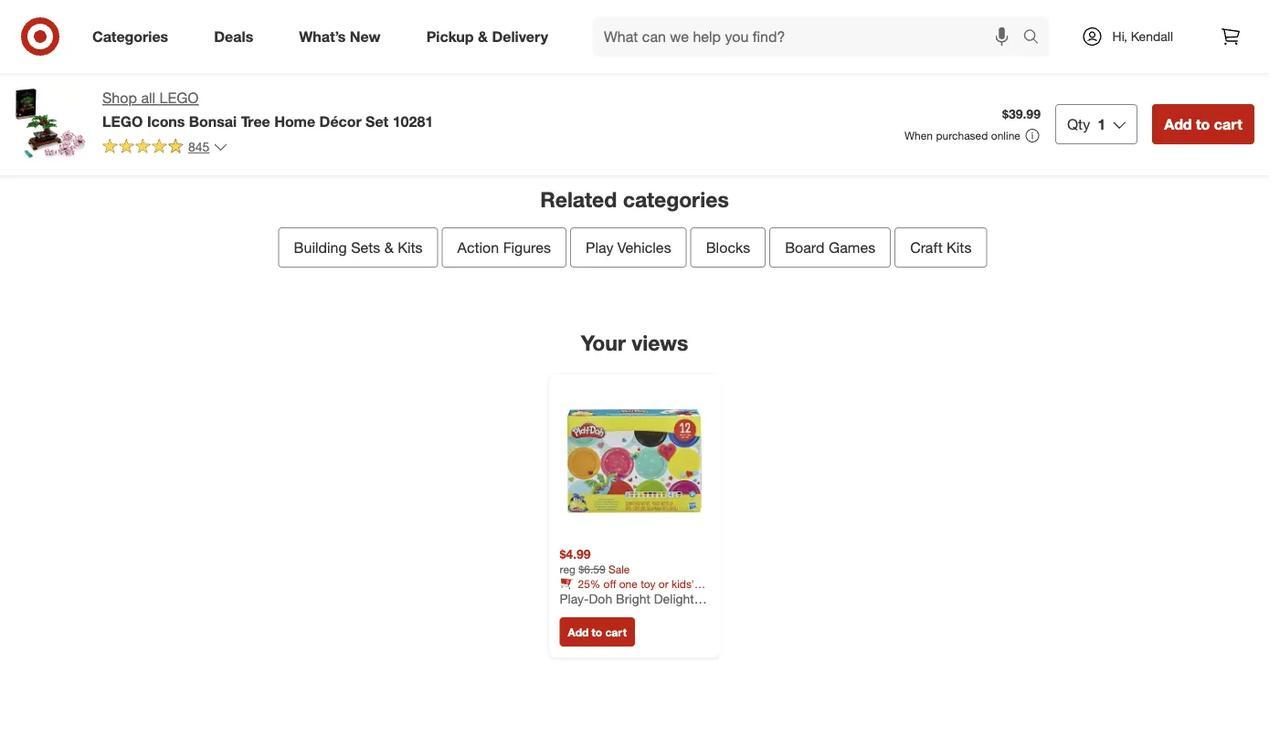 Task type: describe. For each thing, give the bounding box(es) containing it.
toy
[[641, 577, 656, 591]]

sale
[[609, 563, 630, 576]]

$6.59
[[579, 563, 606, 576]]

to for rightmost add to cart 'button'
[[1197, 115, 1211, 133]]

shop
[[102, 89, 137, 107]]

search
[[1015, 29, 1059, 47]]

building
[[294, 239, 347, 256]]

icons
[[147, 112, 185, 130]]

off
[[604, 577, 617, 591]]

hi,
[[1113, 28, 1128, 44]]

action figures link
[[442, 228, 567, 268]]

$39.99
[[1003, 106, 1041, 122]]

what's new
[[299, 27, 381, 45]]

or
[[659, 577, 669, 591]]

book
[[560, 591, 585, 605]]

craft
[[911, 239, 943, 256]]

building sets & kits
[[294, 239, 423, 256]]

$4.99
[[560, 547, 591, 563]]

hi, kendall
[[1113, 28, 1174, 44]]

subtotal:
[[453, 61, 523, 82]]

845 link
[[102, 138, 228, 159]]

board
[[785, 239, 825, 256]]

1 horizontal spatial add to cart
[[1165, 115, 1243, 133]]

What can we help you find? suggestions appear below search field
[[593, 16, 1028, 57]]

purchased
[[937, 129, 989, 143]]

what's
[[299, 27, 346, 45]]

kendall
[[1132, 28, 1174, 44]]

your views
[[581, 330, 689, 356]]

0 horizontal spatial add to cart button
[[560, 618, 635, 647]]

set
[[366, 112, 389, 130]]

all for shop
[[141, 89, 155, 107]]

bonsai
[[189, 112, 237, 130]]

shop all lego lego icons bonsai tree home décor set 10281
[[102, 89, 434, 130]]

play-doh bright delights 12-pack image
[[560, 386, 710, 536]]

deals
[[214, 27, 253, 45]]

craft kits
[[911, 239, 972, 256]]

décor
[[320, 112, 362, 130]]

sets
[[351, 239, 381, 256]]

kids'
[[672, 577, 695, 591]]

play vehicles
[[586, 239, 672, 256]]

related
[[541, 187, 617, 212]]

cart inside add all 4 to cart button
[[777, 62, 805, 80]]

add all 4 to cart button
[[682, 51, 817, 92]]

2 vertical spatial cart
[[606, 626, 627, 639]]

0 vertical spatial &
[[478, 27, 488, 45]]

categories
[[92, 27, 168, 45]]

pickup & delivery
[[427, 27, 549, 45]]

pickup & delivery link
[[411, 16, 571, 57]]

blocks
[[706, 239, 751, 256]]

add all 4 to cart
[[694, 62, 805, 80]]

deals link
[[199, 16, 276, 57]]

vehicles
[[618, 239, 672, 256]]

your
[[581, 330, 626, 356]]

$172.46
[[528, 61, 589, 82]]

home
[[274, 112, 316, 130]]



Task type: locate. For each thing, give the bounding box(es) containing it.
1 vertical spatial all
[[141, 89, 155, 107]]

all
[[726, 62, 742, 80], [141, 89, 155, 107]]

categories link
[[77, 16, 191, 57]]

qty 1
[[1068, 115, 1106, 133]]

2 horizontal spatial to
[[1197, 115, 1211, 133]]

0 vertical spatial all
[[726, 62, 742, 80]]

& right "pickup"
[[478, 27, 488, 45]]

0 horizontal spatial to
[[592, 626, 603, 639]]

add to cart
[[1165, 115, 1243, 133], [568, 626, 627, 639]]

1
[[1098, 115, 1106, 133]]

0 vertical spatial add
[[694, 62, 722, 80]]

online
[[992, 129, 1021, 143]]

image of lego icons bonsai tree home décor set 10281 image
[[15, 88, 88, 161]]

new
[[350, 27, 381, 45]]

add right 1
[[1165, 115, 1193, 133]]

0 vertical spatial add to cart button
[[1153, 104, 1255, 144]]

1 horizontal spatial lego
[[160, 89, 199, 107]]

pickup
[[427, 27, 474, 45]]

kits inside craft kits link
[[947, 239, 972, 256]]

cart
[[777, 62, 805, 80], [1215, 115, 1243, 133], [606, 626, 627, 639]]

1 vertical spatial cart
[[1215, 115, 1243, 133]]

craft kits link
[[895, 228, 988, 268]]

0 horizontal spatial cart
[[606, 626, 627, 639]]

1 kits from the left
[[398, 239, 423, 256]]

tree
[[241, 112, 270, 130]]

$4.99 reg $6.59 sale
[[560, 547, 630, 576]]

blocks link
[[691, 228, 766, 268]]

1 vertical spatial to
[[1197, 115, 1211, 133]]

when
[[905, 129, 934, 143]]

1 vertical spatial add to cart button
[[560, 618, 635, 647]]

0 horizontal spatial lego
[[102, 112, 143, 130]]

1 vertical spatial add to cart
[[568, 626, 627, 639]]

play vehicles link
[[571, 228, 687, 268]]

kits right 'craft'
[[947, 239, 972, 256]]

to inside add all 4 to cart button
[[758, 62, 773, 80]]

what's new link
[[284, 16, 404, 57]]

kits right "sets"
[[398, 239, 423, 256]]

action
[[458, 239, 499, 256]]

2 vertical spatial add
[[568, 626, 589, 639]]

add inside add all 4 to cart button
[[694, 62, 722, 80]]

play
[[586, 239, 614, 256]]

1 horizontal spatial &
[[478, 27, 488, 45]]

kits
[[398, 239, 423, 256], [947, 239, 972, 256]]

0 horizontal spatial all
[[141, 89, 155, 107]]

all inside button
[[726, 62, 742, 80]]

2 vertical spatial to
[[592, 626, 603, 639]]

lego down "shop"
[[102, 112, 143, 130]]

0 horizontal spatial add
[[568, 626, 589, 639]]

views
[[632, 330, 689, 356]]

1 horizontal spatial cart
[[777, 62, 805, 80]]

items)
[[613, 61, 661, 82]]

1 horizontal spatial to
[[758, 62, 773, 80]]

action figures
[[458, 239, 551, 256]]

0 horizontal spatial kits
[[398, 239, 423, 256]]

figures
[[503, 239, 551, 256]]

kits inside building sets & kits link
[[398, 239, 423, 256]]

add to cart button
[[1153, 104, 1255, 144], [560, 618, 635, 647]]

to for the left add to cart 'button'
[[592, 626, 603, 639]]

2 horizontal spatial cart
[[1215, 115, 1243, 133]]

1 horizontal spatial add
[[694, 62, 722, 80]]

delivery
[[492, 27, 549, 45]]

subtotal: $172.46 (4 items)
[[453, 61, 661, 82]]

qty
[[1068, 115, 1091, 133]]

reg
[[560, 563, 576, 576]]

& right "sets"
[[385, 239, 394, 256]]

0 vertical spatial cart
[[777, 62, 805, 80]]

all right "shop"
[[141, 89, 155, 107]]

845
[[188, 139, 210, 155]]

categories
[[623, 187, 729, 212]]

add left 4
[[694, 62, 722, 80]]

1 horizontal spatial add to cart button
[[1153, 104, 1255, 144]]

25%
[[578, 577, 601, 591]]

1 vertical spatial &
[[385, 239, 394, 256]]

0 horizontal spatial &
[[385, 239, 394, 256]]

add
[[694, 62, 722, 80], [1165, 115, 1193, 133], [568, 626, 589, 639]]

lego
[[160, 89, 199, 107], [102, 112, 143, 130]]

4
[[746, 62, 754, 80]]

0 vertical spatial lego
[[160, 89, 199, 107]]

1 vertical spatial lego
[[102, 112, 143, 130]]

board games
[[785, 239, 876, 256]]

25% off one toy or kids' book
[[560, 577, 695, 605]]

lego up icons
[[160, 89, 199, 107]]

one
[[620, 577, 638, 591]]

1 horizontal spatial all
[[726, 62, 742, 80]]

0 vertical spatial to
[[758, 62, 773, 80]]

related categories
[[541, 187, 729, 212]]

building sets & kits link
[[279, 228, 438, 268]]

(4
[[594, 61, 609, 82]]

0 vertical spatial add to cart
[[1165, 115, 1243, 133]]

board games link
[[770, 228, 892, 268]]

all left 4
[[726, 62, 742, 80]]

1 vertical spatial add
[[1165, 115, 1193, 133]]

when purchased online
[[905, 129, 1021, 143]]

2 horizontal spatial add
[[1165, 115, 1193, 133]]

&
[[478, 27, 488, 45], [385, 239, 394, 256]]

games
[[829, 239, 876, 256]]

search button
[[1015, 16, 1059, 60]]

2 kits from the left
[[947, 239, 972, 256]]

10281
[[393, 112, 434, 130]]

to
[[758, 62, 773, 80], [1197, 115, 1211, 133], [592, 626, 603, 639]]

1 horizontal spatial kits
[[947, 239, 972, 256]]

add down book
[[568, 626, 589, 639]]

all inside shop all lego lego icons bonsai tree home décor set 10281
[[141, 89, 155, 107]]

0 horizontal spatial add to cart
[[568, 626, 627, 639]]

all for add
[[726, 62, 742, 80]]



Task type: vqa. For each thing, say whether or not it's contained in the screenshot.
Up on the top left of page
no



